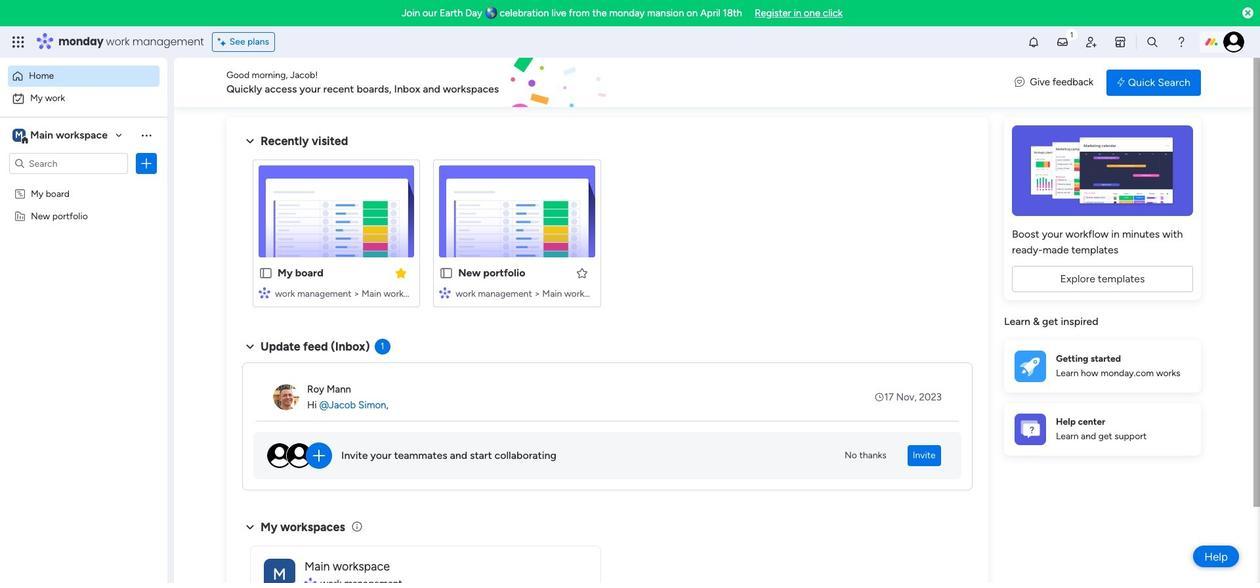 Task type: describe. For each thing, give the bounding box(es) containing it.
search everything image
[[1146, 35, 1160, 49]]

monday marketplace image
[[1114, 35, 1127, 49]]

1 element
[[375, 339, 390, 355]]

1 horizontal spatial workspace image
[[264, 558, 295, 583]]

component image
[[259, 287, 271, 298]]

see plans image
[[218, 35, 230, 49]]

0 horizontal spatial workspace image
[[12, 128, 26, 142]]

2 vertical spatial option
[[0, 182, 167, 184]]

1 image
[[1066, 27, 1078, 42]]

invite members image
[[1085, 35, 1099, 49]]

close update feed (inbox) image
[[242, 339, 258, 355]]

jacob simon image
[[1224, 32, 1245, 53]]

help center element
[[1005, 403, 1202, 455]]

component image
[[439, 287, 451, 298]]

add to favorites image
[[576, 266, 589, 279]]

close recently visited image
[[242, 133, 258, 149]]

workspace options image
[[140, 129, 153, 142]]



Task type: locate. For each thing, give the bounding box(es) containing it.
0 vertical spatial workspace image
[[12, 128, 26, 142]]

update feed image
[[1057, 35, 1070, 49]]

Search in workspace field
[[28, 156, 110, 171]]

public board image
[[259, 266, 273, 280]]

getting started element
[[1005, 340, 1202, 392]]

workspace selection element
[[12, 127, 110, 144]]

0 vertical spatial option
[[8, 66, 160, 87]]

close my workspaces image
[[242, 519, 258, 535]]

templates image image
[[1016, 125, 1190, 216]]

v2 bolt switch image
[[1118, 75, 1125, 90]]

options image
[[140, 157, 153, 170]]

notifications image
[[1028, 35, 1041, 49]]

1 vertical spatial workspace image
[[264, 558, 295, 583]]

help image
[[1175, 35, 1189, 49]]

workspace image
[[12, 128, 26, 142], [264, 558, 295, 583]]

option
[[8, 66, 160, 87], [8, 88, 160, 109], [0, 182, 167, 184]]

roy mann image
[[273, 384, 299, 410]]

v2 user feedback image
[[1015, 75, 1025, 90]]

1 vertical spatial option
[[8, 88, 160, 109]]

list box
[[0, 180, 167, 404]]

public board image
[[439, 266, 454, 280]]

select product image
[[12, 35, 25, 49]]

quick search results list box
[[242, 149, 973, 323]]

remove from favorites image
[[395, 266, 408, 279]]



Task type: vqa. For each thing, say whether or not it's contained in the screenshot.
the middle Slack
no



